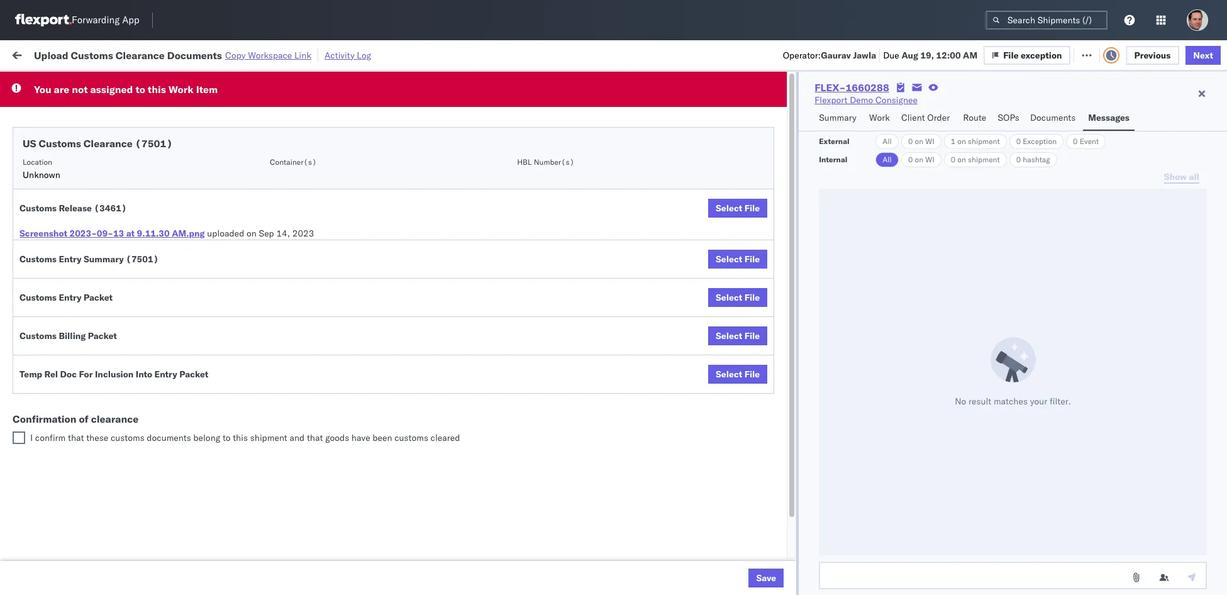 Task type: vqa. For each thing, say whether or not it's contained in the screenshot.
the Internal (0) 'button'
no



Task type: describe. For each thing, give the bounding box(es) containing it.
1 1889466 from the top
[[771, 292, 809, 304]]

appointment for 3rd schedule delivery appointment button
[[103, 319, 155, 331]]

0 on shipment
[[951, 155, 1000, 164]]

0 left exception
[[1017, 137, 1021, 146]]

2 11:59 from the top
[[217, 154, 241, 165]]

2022 for 3rd schedule pickup from los angeles, ca link from the bottom
[[310, 237, 332, 248]]

deadline
[[217, 103, 247, 112]]

save button
[[749, 569, 784, 588]]

ceau7522281, for omkar
[[832, 181, 896, 193]]

name
[[523, 103, 543, 112]]

upload for upload customs clearance documents
[[29, 264, 58, 275]]

dec
[[275, 348, 292, 359]]

3 pdt, from the top
[[259, 182, 279, 193]]

client order
[[902, 112, 950, 123]]

select file button for customs billing packet
[[709, 327, 768, 345]]

client name
[[501, 103, 543, 112]]

integration
[[588, 569, 632, 581]]

1 4, from the top
[[300, 126, 308, 138]]

snoozed
[[263, 78, 292, 87]]

messages
[[1089, 112, 1130, 123]]

pickup inside button
[[63, 347, 91, 358]]

5 fcl from the top
[[441, 348, 457, 359]]

pst, for dec
[[254, 348, 273, 359]]

customs billing packet
[[20, 330, 117, 342]]

all button for internal
[[876, 152, 899, 167]]

rotterdam, for first schedule pickup from rotterdam, netherlands button from the bottom of the page
[[119, 562, 163, 574]]

schedule pickup from los angeles, ca for 4th schedule pickup from los angeles, ca link from the top of the page
[[29, 292, 184, 303]]

0 horizontal spatial this
[[148, 83, 166, 96]]

select file for customs release (3461)
[[716, 203, 760, 214]]

schedule pickup from rotterdam, netherlands for 1st 'schedule pickup from rotterdam, netherlands' link from the top
[[29, 452, 163, 475]]

customs down 'screenshot'
[[20, 254, 57, 265]]

progress
[[197, 78, 229, 87]]

4 flex-1846748 from the top
[[744, 209, 809, 221]]

demo
[[850, 94, 874, 106]]

3 fcl from the top
[[441, 237, 457, 248]]

4 schedule pickup from los angeles, ca button from the top
[[29, 291, 184, 305]]

uploaded
[[207, 228, 244, 239]]

hlxu8034992 for omkar savant
[[965, 181, 1027, 193]]

11 resize handle column header from the left
[[1196, 98, 1211, 595]]

schedule for first schedule pickup from los angeles, ca button from the top of the page
[[29, 153, 66, 165]]

3 flex-1889466 from the top
[[744, 348, 809, 359]]

2 hlxu8034992 from the top
[[965, 154, 1027, 165]]

external
[[819, 137, 850, 146]]

my work
[[13, 46, 69, 63]]

flex-1893174
[[744, 403, 809, 414]]

los for third schedule pickup from los angeles, ca button from the bottom
[[119, 236, 133, 248]]

3 1846748 from the top
[[771, 182, 809, 193]]

customs left billing
[[20, 330, 57, 342]]

work button
[[865, 106, 897, 131]]

customs up customs billing packet
[[20, 292, 57, 303]]

screenshot
[[20, 228, 67, 239]]

select for customs entry summary (7501)
[[716, 254, 743, 265]]

ca for confirm pickup from los angeles, ca link
[[167, 347, 179, 358]]

nov for 3rd schedule pickup from los angeles, ca link from the bottom
[[281, 237, 298, 248]]

1 2130384 from the top
[[771, 542, 809, 553]]

8,
[[299, 265, 307, 276]]

1 horizontal spatial to
[[223, 432, 231, 444]]

filtered by:
[[13, 77, 58, 88]]

file for customs release (3461)
[[745, 203, 760, 214]]

pst, for nov
[[259, 265, 279, 276]]

mbl/mawb
[[920, 103, 963, 112]]

2 schedule delivery appointment button from the top
[[29, 208, 155, 222]]

2 hlxu6269489, from the top
[[899, 154, 963, 165]]

schedule delivery appointment for "schedule delivery appointment" link corresponding to 4th schedule delivery appointment button from the top
[[29, 430, 155, 441]]

23, for 2023
[[291, 431, 305, 442]]

sops button
[[993, 106, 1026, 131]]

2 vertical spatial shipment
[[250, 432, 287, 444]]

file for customs entry packet
[[745, 292, 760, 303]]

ca for 3rd schedule pickup from los angeles, ca link from the bottom
[[172, 236, 184, 248]]

internal
[[819, 155, 848, 164]]

flexport
[[815, 94, 848, 106]]

ca for fourth schedule pickup from los angeles, ca link from the bottom
[[172, 181, 184, 192]]

from for fifth schedule pickup from los angeles, ca link from the bottom
[[98, 153, 116, 165]]

for
[[79, 369, 93, 380]]

10 resize handle column header from the left
[[1155, 98, 1170, 595]]

omkar
[[1089, 182, 1115, 193]]

schedule for 3rd schedule delivery appointment button
[[29, 319, 66, 331]]

schedule pickup from los angeles, ca for first schedule pickup from los angeles, ca link from the bottom
[[29, 402, 184, 414]]

lagerfeld
[[715, 569, 752, 581]]

from for fourth schedule pickup from los angeles, ca link from the bottom
[[98, 181, 116, 192]]

1 1846748 from the top
[[771, 126, 809, 138]]

5 schedule pickup from los angeles, ca button from the top
[[29, 402, 184, 416]]

abcdefg78456546 for confirm pickup from los angeles, ca
[[920, 348, 1004, 359]]

0 down 1
[[951, 155, 956, 164]]

2 test123456 from the top
[[920, 154, 973, 165]]

belong
[[193, 432, 220, 444]]

6 fcl from the top
[[441, 431, 457, 442]]

nov for "schedule delivery appointment" link corresponding to 4th schedule delivery appointment button from the bottom
[[281, 126, 298, 138]]

4 schedule pickup from los angeles, ca link from the top
[[29, 291, 184, 304]]

1 pdt, from the top
[[259, 126, 279, 138]]

upload customs clearance documents button
[[29, 263, 186, 277]]

0 vertical spatial at
[[251, 49, 258, 60]]

4 1846748 from the top
[[771, 209, 809, 221]]

2 fcl from the top
[[441, 182, 457, 193]]

ocean fcl for "schedule delivery appointment" link corresponding to 4th schedule delivery appointment button from the top
[[413, 431, 457, 442]]

confirm for confirm delivery
[[29, 375, 61, 386]]

1 schedule pickup from los angeles, ca link from the top
[[29, 153, 184, 165]]

documents for upload customs clearance documents copy workspace link
[[167, 49, 222, 61]]

karl
[[696, 569, 712, 581]]

us
[[23, 137, 36, 150]]

select for temp rel doc for inclusion into entry packet
[[716, 369, 743, 380]]

work inside import work button
[[138, 49, 160, 60]]

187 on track
[[290, 49, 341, 60]]

select for customs billing packet
[[716, 330, 743, 342]]

los for 2nd schedule pickup from los angeles, ca button from the bottom
[[119, 292, 133, 303]]

2 2130387 from the top
[[771, 458, 809, 470]]

clearance for upload customs clearance documents
[[97, 264, 138, 275]]

previous button
[[1126, 46, 1180, 65]]

2 schedule pickup from rotterdam, netherlands button from the top
[[29, 562, 193, 588]]

nyku9743990
[[832, 569, 894, 580]]

angeles, for fourth schedule pickup from los angeles, ca link from the bottom
[[135, 181, 170, 192]]

19,
[[921, 49, 935, 61]]

1 vertical spatial -
[[689, 569, 694, 581]]

1 schedule pickup from rotterdam, netherlands button from the top
[[29, 451, 193, 477]]

maeu9736123
[[920, 403, 983, 414]]

3 resize handle column header from the left
[[391, 98, 406, 595]]

1 fcl from the top
[[441, 126, 457, 138]]

4 pdt, from the top
[[259, 237, 279, 248]]

13
[[113, 228, 124, 239]]

message (0)
[[170, 49, 221, 60]]

flex
[[724, 103, 738, 112]]

temp rel doc for inclusion into entry packet
[[20, 369, 208, 380]]

hlxu8034992 for gaurav jawla
[[965, 126, 1027, 137]]

from for 4th schedule pickup from los angeles, ca link from the top of the page
[[98, 292, 116, 303]]

3 schedule pickup from los angeles, ca link from the top
[[29, 236, 184, 248]]

2 flex-1846748 from the top
[[744, 154, 809, 165]]

1 horizontal spatial consignee
[[876, 94, 918, 106]]

3 11:59 from the top
[[217, 182, 241, 193]]

1 horizontal spatial -
[[1149, 431, 1154, 442]]

entry for summary
[[59, 254, 82, 265]]

pm left container(s)
[[243, 154, 257, 165]]

1 vertical spatial documents
[[1031, 112, 1076, 123]]

hlxu6269489, for gaurav jawla
[[899, 126, 963, 137]]

activity log
[[325, 49, 371, 61]]

0 horizontal spatial gaurav
[[821, 49, 851, 61]]

2 that from the left
[[307, 432, 323, 444]]

resize handle column header for flex id button
[[810, 98, 825, 595]]

5 1846748 from the top
[[771, 237, 809, 248]]

schedule delivery appointment link for 4th schedule delivery appointment button from the bottom
[[29, 125, 155, 138]]

3 schedule pickup from los angeles, ca button from the top
[[29, 236, 184, 250]]

netherlands for 1st 'schedule pickup from rotterdam, netherlands' link from the top
[[29, 464, 78, 475]]

0 hashtag
[[1017, 155, 1051, 164]]

Search Shipments (/) text field
[[987, 11, 1108, 30]]

pm right 4:00
[[238, 348, 252, 359]]

6 flex-1846748 from the top
[[744, 265, 809, 276]]

delivery for 4th schedule delivery appointment button from the bottom
[[68, 126, 101, 137]]

mode
[[413, 103, 432, 112]]

pm left sep on the left top of page
[[243, 237, 257, 248]]

4 1889466 from the top
[[771, 375, 809, 387]]

risk
[[261, 49, 275, 60]]

2 schedule pickup from los angeles, ca button from the top
[[29, 180, 184, 194]]

hbl
[[517, 157, 532, 167]]

3 1889466 from the top
[[771, 348, 809, 359]]

wi for 1
[[926, 137, 935, 146]]

route button
[[959, 106, 993, 131]]

client for client order
[[902, 112, 925, 123]]

1 horizontal spatial work
[[169, 83, 194, 96]]

batch action
[[1157, 49, 1211, 60]]

select file button for customs release (3461)
[[709, 199, 768, 218]]

4 11:59 from the top
[[217, 237, 241, 248]]

origin
[[1175, 431, 1200, 442]]

flexport demo consignee
[[815, 94, 918, 106]]

app
[[122, 14, 139, 26]]

jaehyung
[[1089, 431, 1126, 442]]

shipment for 0 on shipment
[[968, 155, 1000, 164]]

4 flex-1889466 from the top
[[744, 375, 809, 387]]

consignee button
[[582, 100, 705, 113]]

delivery for "confirm delivery" button
[[63, 375, 96, 386]]

0 down client order
[[909, 137, 913, 146]]

1 schedule pickup from los angeles, ca button from the top
[[29, 153, 184, 166]]

11:59 pm pdt, nov 4, 2022 for fourth schedule pickup from los angeles, ca link from the bottom
[[217, 182, 332, 193]]

0 down client order button
[[909, 155, 913, 164]]

1 2130387 from the top
[[771, 431, 809, 442]]

pm right 8:30
[[238, 431, 252, 442]]

abcdefg78456546 for confirm delivery
[[920, 375, 1004, 387]]

i confirm that these customs documents belong to this shipment and that goods have been customs cleared
[[30, 432, 460, 444]]

route
[[964, 112, 987, 123]]

(7501) for customs entry summary (7501)
[[126, 254, 159, 265]]

(0)
[[205, 49, 221, 60]]

us customs clearance (7501)
[[23, 137, 173, 150]]

: for snoozed
[[292, 78, 295, 87]]

schedule for 4th schedule delivery appointment button from the top
[[29, 430, 66, 441]]

confirm delivery
[[29, 375, 96, 386]]

3 flex-2130387 from the top
[[744, 514, 809, 525]]

goods
[[325, 432, 349, 444]]

forwarding app
[[72, 14, 139, 26]]

workitem
[[14, 103, 47, 112]]

3 flex-1846748 from the top
[[744, 182, 809, 193]]

documents button
[[1026, 106, 1084, 131]]

mbl/mawb numbers button
[[913, 100, 1070, 113]]

batch action button
[[1137, 45, 1220, 64]]

6 1846748 from the top
[[771, 265, 809, 276]]

0 left event
[[1074, 137, 1078, 146]]

select file for temp rel doc for inclusion into entry packet
[[716, 369, 760, 380]]

2 vertical spatial entry
[[155, 369, 177, 380]]

pm up uploaded
[[243, 182, 257, 193]]

documents
[[147, 432, 191, 444]]

2022 for confirm pickup from los angeles, ca link
[[310, 348, 332, 359]]

2 ceau7522281, hlxu6269489, hlxu8034992 from the top
[[832, 154, 1027, 165]]

all button for external
[[876, 134, 899, 149]]

5 flex-1846748 from the top
[[744, 237, 809, 248]]

2 schedule pickup from rotterdam, netherlands link from the top
[[29, 562, 193, 587]]

next button
[[1186, 46, 1221, 65]]

2 schedule pickup from los angeles, ca link from the top
[[29, 180, 184, 193]]

angeles, for 3rd schedule pickup from los angeles, ca link from the bottom
[[135, 236, 170, 248]]

customs entry packet
[[20, 292, 113, 303]]

operator:
[[783, 49, 821, 61]]

customs entry summary (7501)
[[20, 254, 159, 265]]

9.11.30
[[137, 228, 170, 239]]

packet for customs billing packet
[[88, 330, 117, 342]]

temp
[[20, 369, 42, 380]]

in
[[188, 78, 195, 87]]

(7501) for us customs clearance (7501)
[[135, 137, 173, 150]]

confirm delivery link
[[29, 374, 96, 387]]

flexport. image
[[15, 14, 72, 26]]

flexport demo consignee link
[[815, 94, 918, 106]]

delivery for 2nd schedule delivery appointment button from the top
[[68, 209, 101, 220]]

0 on wi for 1
[[909, 137, 935, 146]]

2 vertical spatial packet
[[179, 369, 208, 380]]

schedule delivery appointment for "schedule delivery appointment" link associated with 3rd schedule delivery appointment button
[[29, 319, 155, 331]]

link
[[294, 49, 311, 61]]

message
[[170, 49, 205, 60]]

confirm pickup from los angeles, ca link
[[29, 346, 179, 359]]

customs up 'screenshot'
[[20, 203, 57, 214]]

from for confirm pickup from los angeles, ca link
[[93, 347, 111, 358]]

been
[[373, 432, 392, 444]]



Task type: locate. For each thing, give the bounding box(es) containing it.
confirm inside button
[[29, 347, 61, 358]]

entry up customs billing packet
[[59, 292, 82, 303]]

clearance down workitem button
[[84, 137, 133, 150]]

2 resize handle column header from the left
[[344, 98, 359, 595]]

1662119
[[771, 486, 809, 497]]

confirm pickup from los angeles, ca button
[[29, 346, 179, 360]]

schedule pickup from los angeles, ca for 3rd schedule pickup from los angeles, ca link from the bottom
[[29, 236, 184, 248]]

4 11:59 pm pdt, nov 4, 2022 from the top
[[217, 237, 332, 248]]

ocean fcl for fourth schedule pickup from los angeles, ca link from the bottom
[[413, 182, 457, 193]]

1 horizontal spatial this
[[233, 432, 248, 444]]

1 11:59 from the top
[[217, 126, 241, 138]]

omkar savant
[[1089, 182, 1145, 193]]

0 horizontal spatial client
[[501, 103, 521, 112]]

4 schedule from the top
[[29, 209, 66, 220]]

0 horizontal spatial customs
[[111, 432, 145, 444]]

angeles, up 9.11.30
[[135, 181, 170, 192]]

rotterdam, for 2nd schedule pickup from rotterdam, netherlands button from the bottom of the page
[[119, 452, 163, 463]]

0 horizontal spatial to
[[136, 83, 145, 96]]

schedule pickup from los angeles, ca up the customs entry summary (7501) on the top of page
[[29, 236, 184, 248]]

1 vertical spatial hlxu8034992
[[965, 154, 1027, 165]]

from for 3rd schedule pickup from los angeles, ca link from the bottom
[[98, 236, 116, 248]]

1 : from the left
[[91, 78, 93, 87]]

select file button for temp rel doc for inclusion into entry packet
[[709, 365, 768, 384]]

0 horizontal spatial that
[[68, 432, 84, 444]]

schedule for first schedule pickup from los angeles, ca button from the bottom
[[29, 402, 66, 414]]

mode button
[[406, 100, 482, 113]]

pm right 11:00 on the top
[[243, 265, 257, 276]]

1 vertical spatial 23,
[[291, 431, 305, 442]]

entry for packet
[[59, 292, 82, 303]]

select for customs entry packet
[[716, 292, 743, 303]]

2023-
[[70, 228, 97, 239]]

0 vertical spatial gaurav
[[821, 49, 851, 61]]

pst, left jan
[[254, 431, 273, 442]]

work inside work "button"
[[870, 112, 890, 123]]

resize handle column header for mode button
[[479, 98, 494, 595]]

los up inclusion
[[114, 347, 128, 358]]

pst, left dec
[[254, 348, 273, 359]]

4, down container(s)
[[300, 182, 308, 193]]

1 vertical spatial jawla
[[1119, 126, 1141, 138]]

delivery for 3rd schedule delivery appointment button
[[68, 319, 101, 331]]

container(s)
[[270, 157, 317, 167]]

angeles, up into
[[130, 347, 165, 358]]

2 11:59 pm pdt, nov 4, 2022 from the top
[[217, 154, 332, 165]]

1 vertical spatial no
[[955, 396, 967, 407]]

1 vertical spatial to
[[223, 432, 231, 444]]

1 horizontal spatial :
[[292, 78, 295, 87]]

1 vertical spatial work
[[169, 83, 194, 96]]

1893174
[[771, 403, 809, 414]]

schedule delivery appointment link for 3rd schedule delivery appointment button
[[29, 319, 155, 331]]

2 schedule delivery appointment link from the top
[[29, 208, 155, 221]]

upload for upload customs clearance documents copy workspace link
[[34, 49, 68, 61]]

summary down container
[[819, 112, 857, 123]]

4, up container(s)
[[300, 126, 308, 138]]

schedule for 2nd schedule delivery appointment button from the top
[[29, 209, 66, 220]]

select for customs release (3461)
[[716, 203, 743, 214]]

schedule delivery appointment link up confirm pickup from los angeles, ca link
[[29, 319, 155, 331]]

no
[[298, 78, 308, 87], [955, 396, 967, 407]]

1 vertical spatial rotterdam,
[[119, 562, 163, 574]]

None text field
[[819, 562, 1208, 590]]

matches
[[994, 396, 1028, 407]]

1 vertical spatial shipment
[[968, 155, 1000, 164]]

screenshot 2023-09-13 at 9.11.30 am.png link
[[20, 227, 205, 240]]

1 vertical spatial (7501)
[[126, 254, 159, 265]]

9 resize handle column header from the left
[[1067, 98, 1082, 595]]

1 select file from the top
[[716, 203, 760, 214]]

resize handle column header for the client name button
[[567, 98, 582, 595]]

0 vertical spatial 2023
[[292, 228, 314, 239]]

shipment for 1 on shipment
[[968, 137, 1000, 146]]

2 schedule from the top
[[29, 153, 66, 165]]

appointment for 4th schedule delivery appointment button from the top
[[103, 430, 155, 441]]

appointment up 13
[[103, 209, 155, 220]]

4, right '14,'
[[300, 237, 308, 248]]

1 vertical spatial schedule pickup from rotterdam, netherlands link
[[29, 562, 193, 587]]

schedule pickup from los angeles, ca button down 'us customs clearance (7501)'
[[29, 153, 184, 166]]

1846748
[[771, 126, 809, 138], [771, 154, 809, 165], [771, 182, 809, 193], [771, 209, 809, 221], [771, 237, 809, 248], [771, 265, 809, 276]]

0 vertical spatial to
[[136, 83, 145, 96]]

7 schedule from the top
[[29, 319, 66, 331]]

2 all button from the top
[[876, 152, 899, 167]]

0 horizontal spatial jawla
[[854, 49, 877, 61]]

los for 2nd schedule pickup from los angeles, ca button
[[119, 181, 133, 192]]

schedule pickup from los angeles, ca button down upload customs clearance documents button
[[29, 291, 184, 305]]

2 1889466 from the top
[[771, 320, 809, 331]]

2 select file button from the top
[[709, 250, 768, 269]]

0 vertical spatial pst,
[[259, 265, 279, 276]]

2 vertical spatial work
[[870, 112, 890, 123]]

flex-2130387
[[744, 431, 809, 442], [744, 458, 809, 470], [744, 514, 809, 525]]

2 pdt, from the top
[[259, 154, 279, 165]]

0 vertical spatial 2130384
[[771, 542, 809, 553]]

confirmation
[[13, 413, 76, 425]]

entry right into
[[155, 369, 177, 380]]

operator
[[1089, 103, 1119, 112]]

due
[[884, 49, 900, 61]]

schedule for 2nd schedule pickup from los angeles, ca button
[[29, 181, 66, 192]]

0 on wi for 0
[[909, 155, 935, 164]]

this right the belong
[[233, 432, 248, 444]]

jawla left the due at the top right of the page
[[854, 49, 877, 61]]

1 vertical spatial at
[[126, 228, 135, 239]]

documents for upload customs clearance documents
[[140, 264, 186, 275]]

(7501) down the you are not assigned to this work item
[[135, 137, 173, 150]]

1 ceau7522281, hlxu6269489, hlxu8034992 from the top
[[832, 126, 1027, 137]]

all for external
[[883, 137, 892, 146]]

angeles, up documents
[[135, 402, 170, 414]]

client inside client order button
[[902, 112, 925, 123]]

1 horizontal spatial gaurav
[[1089, 126, 1117, 138]]

3 4, from the top
[[300, 182, 308, 193]]

ceau7522281, hlxu6269489, hlxu8034992 for omkar savant
[[832, 181, 1027, 193]]

2 2130384 from the top
[[771, 569, 809, 581]]

test123456 for omkar savant
[[920, 182, 973, 193]]

appointment down clearance on the bottom of page
[[103, 430, 155, 441]]

3 schedule delivery appointment button from the top
[[29, 319, 155, 333]]

schedule pickup from rotterdam, netherlands button
[[29, 451, 193, 477], [29, 562, 193, 588]]

unknown
[[23, 169, 60, 181]]

ocean fcl
[[413, 126, 457, 138], [413, 182, 457, 193], [413, 237, 457, 248], [413, 265, 457, 276], [413, 348, 457, 359], [413, 431, 457, 442]]

6 ocean fcl from the top
[[413, 431, 457, 442]]

billing
[[59, 330, 86, 342]]

numbers down container
[[832, 108, 863, 117]]

0 vertical spatial abcdefg78456546
[[920, 348, 1004, 359]]

resize handle column header for the consignee button
[[702, 98, 717, 595]]

resize handle column header for workitem button
[[194, 98, 209, 595]]

ca inside button
[[167, 347, 179, 358]]

customs up location
[[39, 137, 81, 150]]

angeles,
[[135, 153, 170, 165], [135, 181, 170, 192], [135, 236, 170, 248], [135, 292, 170, 303], [130, 347, 165, 358], [135, 402, 170, 414]]

wi for 0
[[926, 155, 935, 164]]

clearance for upload customs clearance documents copy workspace link
[[116, 49, 165, 61]]

1 hlxu6269489, from the top
[[899, 126, 963, 137]]

flex id
[[724, 103, 747, 112]]

1 vertical spatial 2023
[[307, 431, 329, 442]]

0 horizontal spatial at
[[126, 228, 135, 239]]

1 vertical spatial wi
[[926, 155, 935, 164]]

schedule pickup from los angeles, ca link down upload customs clearance documents button
[[29, 291, 184, 304]]

ocean fcl for confirm pickup from los angeles, ca link
[[413, 348, 457, 359]]

ocean fcl for 3rd schedule pickup from los angeles, ca link from the bottom
[[413, 237, 457, 248]]

bosch
[[501, 126, 525, 138], [588, 126, 613, 138], [501, 154, 525, 165], [501, 182, 525, 193], [588, 182, 613, 193], [501, 237, 525, 248], [588, 237, 613, 248], [501, 265, 525, 276], [588, 265, 613, 276], [501, 348, 525, 359], [588, 348, 613, 359]]

2130384 right lagerfeld
[[771, 569, 809, 581]]

schedule pickup from los angeles, ca down upload customs clearance documents button
[[29, 292, 184, 303]]

customs right been
[[395, 432, 429, 444]]

gaurav up flex-1660288 link
[[821, 49, 851, 61]]

4 schedule delivery appointment link from the top
[[29, 429, 155, 442]]

work down flexport demo consignee link
[[870, 112, 890, 123]]

schedule for first schedule pickup from rotterdam, netherlands button from the bottom of the page
[[29, 562, 66, 574]]

1
[[951, 137, 956, 146]]

los for the confirm pickup from los angeles, ca button
[[114, 347, 128, 358]]

pst,
[[259, 265, 279, 276], [254, 348, 273, 359], [254, 431, 273, 442]]

import work
[[107, 49, 160, 60]]

appointment up the confirm pickup from los angeles, ca
[[103, 319, 155, 331]]

container numbers button
[[825, 95, 901, 118]]

3 test123456 from the top
[[920, 182, 973, 193]]

3 2130387 from the top
[[771, 514, 809, 525]]

clearance
[[91, 413, 139, 425]]

(7501) down 9.11.30
[[126, 254, 159, 265]]

flex-2130387 down flex-1893174
[[744, 431, 809, 442]]

test123456 down order
[[920, 126, 973, 138]]

1 vertical spatial 0 on wi
[[909, 155, 935, 164]]

1 horizontal spatial no
[[955, 396, 967, 407]]

numbers left sops
[[965, 103, 997, 112]]

file exception
[[1012, 49, 1071, 60], [1004, 49, 1063, 61]]

0 left hashtag at the top of the page
[[1017, 155, 1021, 164]]

4 schedule delivery appointment button from the top
[[29, 429, 155, 443]]

account
[[653, 569, 686, 581]]

0 horizontal spatial work
[[138, 49, 160, 60]]

2 select from the top
[[716, 254, 743, 265]]

0 vertical spatial flex-2130384
[[744, 542, 809, 553]]

packet up the confirm pickup from los angeles, ca
[[88, 330, 117, 342]]

snooze
[[365, 103, 390, 112]]

1 schedule pickup from rotterdam, netherlands link from the top
[[29, 451, 193, 476]]

ca for 4th schedule pickup from los angeles, ca link from the top of the page
[[172, 292, 184, 303]]

6 resize handle column header from the left
[[702, 98, 717, 595]]

1 vertical spatial netherlands
[[29, 575, 78, 586]]

schedule pickup from los angeles, ca up (3461)
[[29, 181, 184, 192]]

1 vertical spatial this
[[233, 432, 248, 444]]

customs
[[111, 432, 145, 444], [395, 432, 429, 444]]

1 vertical spatial pst,
[[254, 348, 273, 359]]

confirm pickup from los angeles, ca
[[29, 347, 179, 358]]

appointment for 2nd schedule delivery appointment button from the top
[[103, 209, 155, 220]]

2 vertical spatial hlxu6269489,
[[899, 181, 963, 193]]

1 horizontal spatial jawla
[[1119, 126, 1141, 138]]

numbers for container numbers
[[832, 108, 863, 117]]

schedule pickup from los angeles, ca for fourth schedule pickup from los angeles, ca link from the bottom
[[29, 181, 184, 192]]

that down confirmation of clearance
[[68, 432, 84, 444]]

3 select from the top
[[716, 292, 743, 303]]

schedule pickup from los angeles, ca down 'us customs clearance (7501)'
[[29, 153, 184, 165]]

schedule pickup from los angeles, ca button up (3461)
[[29, 180, 184, 194]]

1 schedule delivery appointment button from the top
[[29, 125, 155, 139]]

09-
[[97, 228, 113, 239]]

5 schedule pickup from los angeles, ca from the top
[[29, 402, 184, 414]]

schedule pickup from los angeles, ca link up the these
[[29, 402, 184, 414]]

confirm inside button
[[29, 375, 61, 386]]

flex-2130387 down flex-1662119
[[744, 514, 809, 525]]

0 vertical spatial schedule pickup from rotterdam, netherlands
[[29, 452, 163, 475]]

11:00
[[217, 265, 241, 276]]

flex-1846748 button
[[724, 123, 812, 141], [724, 123, 812, 141], [724, 151, 812, 168], [724, 151, 812, 168], [724, 178, 812, 196], [724, 178, 812, 196], [724, 206, 812, 224], [724, 206, 812, 224], [724, 234, 812, 251], [724, 234, 812, 251], [724, 261, 812, 279], [724, 261, 812, 279]]

flex-2130387 up flex-1662119
[[744, 458, 809, 470]]

entry
[[59, 254, 82, 265], [59, 292, 82, 303], [155, 369, 177, 380]]

778
[[232, 49, 248, 60]]

customs release (3461)
[[20, 203, 127, 214]]

select file for customs entry packet
[[716, 292, 760, 303]]

release
[[59, 203, 92, 214]]

2 abcdefg78456546 from the top
[[920, 375, 1004, 387]]

23, right dec
[[294, 348, 308, 359]]

0 vertical spatial entry
[[59, 254, 82, 265]]

track
[[321, 49, 341, 60]]

5 select file from the top
[[716, 369, 760, 380]]

1 customs from the left
[[111, 432, 145, 444]]

5 resize handle column header from the left
[[567, 98, 582, 595]]

4 4, from the top
[[300, 237, 308, 248]]

work,
[[133, 78, 153, 87]]

0 vertical spatial (7501)
[[135, 137, 173, 150]]

pst, left 8,
[[259, 265, 279, 276]]

hlxu8034992
[[965, 126, 1027, 137], [965, 154, 1027, 165], [965, 181, 1027, 193]]

appointment for 4th schedule delivery appointment button from the bottom
[[103, 126, 155, 137]]

hashtag
[[1023, 155, 1051, 164]]

2 flex-1889466 from the top
[[744, 320, 809, 331]]

4 ocean fcl from the top
[[413, 265, 457, 276]]

upload
[[34, 49, 68, 61], [29, 264, 58, 275]]

file for customs entry summary (7501)
[[745, 254, 760, 265]]

3 select file from the top
[[716, 292, 760, 303]]

1 horizontal spatial client
[[902, 112, 925, 123]]

: right not
[[91, 78, 93, 87]]

summary down 09-
[[84, 254, 124, 265]]

workitem button
[[8, 100, 196, 113]]

schedule for 4th schedule delivery appointment button from the bottom
[[29, 126, 66, 137]]

test
[[556, 126, 572, 138], [644, 126, 660, 138], [556, 154, 572, 165], [556, 182, 572, 193], [644, 182, 660, 193], [556, 237, 572, 248], [644, 237, 660, 248], [556, 265, 572, 276], [644, 265, 660, 276], [556, 348, 572, 359], [644, 348, 660, 359], [1156, 431, 1173, 442], [634, 569, 651, 581]]

0 vertical spatial this
[[148, 83, 166, 96]]

summary
[[819, 112, 857, 123], [84, 254, 124, 265]]

- left karl
[[689, 569, 694, 581]]

4 select file from the top
[[716, 330, 760, 342]]

- right choi
[[1149, 431, 1154, 442]]

3 ceau7522281, hlxu6269489, hlxu8034992 from the top
[[832, 181, 1027, 193]]

1 vertical spatial clearance
[[84, 137, 133, 150]]

documents down screenshot 2023-09-13 at 9.11.30 am.png uploaded on sep 14, 2023
[[140, 264, 186, 275]]

am
[[964, 49, 978, 61]]

entry down 2023-
[[59, 254, 82, 265]]

11:59
[[217, 126, 241, 138], [217, 154, 241, 165], [217, 182, 241, 193], [217, 237, 241, 248]]

schedule delivery appointment up confirm pickup from los angeles, ca link
[[29, 319, 155, 331]]

1 vertical spatial abcdefg78456546
[[920, 375, 1004, 387]]

los down inclusion
[[119, 402, 133, 414]]

summary inside "button"
[[819, 112, 857, 123]]

1 vertical spatial test123456
[[920, 154, 973, 165]]

schedule delivery appointment link for 2nd schedule delivery appointment button from the top
[[29, 208, 155, 221]]

messages button
[[1084, 106, 1135, 131]]

1 horizontal spatial at
[[251, 49, 258, 60]]

delivery inside button
[[63, 375, 96, 386]]

2 customs from the left
[[395, 432, 429, 444]]

2023 right and
[[307, 431, 329, 442]]

2 appointment from the top
[[103, 209, 155, 220]]

test123456 for gaurav jawla
[[920, 126, 973, 138]]

11:59 pm pdt, nov 4, 2022 for 3rd schedule pickup from los angeles, ca link from the bottom
[[217, 237, 332, 248]]

los for first schedule pickup from los angeles, ca button from the bottom
[[119, 402, 133, 414]]

exception
[[1023, 137, 1057, 146]]

1 vertical spatial summary
[[84, 254, 124, 265]]

ceau7522281, down internal
[[832, 181, 896, 193]]

1 vertical spatial ceau7522281,
[[832, 154, 896, 165]]

customs inside button
[[60, 264, 95, 275]]

0 vertical spatial documents
[[167, 49, 222, 61]]

1 rotterdam, from the top
[[119, 452, 163, 463]]

4 schedule pickup from los angeles, ca from the top
[[29, 292, 184, 303]]

flex-1660288 link
[[815, 81, 890, 94]]

1 flex-2130387 from the top
[[744, 431, 809, 442]]

3 hlxu8034992 from the top
[[965, 181, 1027, 193]]

1 vertical spatial gaurav
[[1089, 126, 1117, 138]]

los down upload customs clearance documents button
[[119, 292, 133, 303]]

select file for customs entry summary (7501)
[[716, 254, 760, 265]]

1 appointment from the top
[[103, 126, 155, 137]]

1 schedule delivery appointment from the top
[[29, 126, 155, 137]]

1 vertical spatial all button
[[876, 152, 899, 167]]

file
[[1012, 49, 1028, 60], [1004, 49, 1019, 61], [745, 203, 760, 214], [745, 254, 760, 265], [745, 292, 760, 303], [745, 330, 760, 342], [745, 369, 760, 380]]

1 flex-1846748 from the top
[[744, 126, 809, 138]]

customs down clearance on the bottom of page
[[111, 432, 145, 444]]

1 horizontal spatial that
[[307, 432, 323, 444]]

summary button
[[814, 106, 865, 131]]

deadline button
[[210, 100, 346, 113]]

this right the for
[[148, 83, 166, 96]]

1 vertical spatial 2130384
[[771, 569, 809, 581]]

None checkbox
[[13, 432, 25, 444]]

4 resize handle column header from the left
[[479, 98, 494, 595]]

flex-1662119 button
[[724, 483, 812, 501], [724, 483, 812, 501]]

schedule pickup from los angeles, ca link down 'us customs clearance (7501)'
[[29, 153, 184, 165]]

schedule pickup from los angeles, ca link up the customs entry summary (7501) on the top of page
[[29, 236, 184, 248]]

select file button for customs entry summary (7501)
[[709, 250, 768, 269]]

2130384
[[771, 542, 809, 553], [771, 569, 809, 581]]

client inside button
[[501, 103, 521, 112]]

Search Work text field
[[804, 45, 941, 64]]

0 vertical spatial jawla
[[854, 49, 877, 61]]

0 vertical spatial rotterdam,
[[119, 452, 163, 463]]

0 horizontal spatial summary
[[84, 254, 124, 265]]

numbers for mbl/mawb numbers
[[965, 103, 997, 112]]

from inside button
[[93, 347, 111, 358]]

los down 'us customs clearance (7501)'
[[119, 153, 133, 165]]

778 at risk
[[232, 49, 275, 60]]

1 that from the left
[[68, 432, 84, 444]]

1 netherlands from the top
[[29, 464, 78, 475]]

schedule delivery appointment up 2023-
[[29, 209, 155, 220]]

0 vertical spatial shipment
[[968, 137, 1000, 146]]

0 vertical spatial clearance
[[116, 49, 165, 61]]

1 horizontal spatial customs
[[395, 432, 429, 444]]

0 vertical spatial 2130387
[[771, 431, 809, 442]]

customs up "status"
[[71, 49, 113, 61]]

schedule pickup from rotterdam, netherlands for 2nd 'schedule pickup from rotterdam, netherlands' link from the top of the page
[[29, 562, 163, 586]]

1 vertical spatial upload
[[29, 264, 58, 275]]

4,
[[300, 126, 308, 138], [300, 154, 308, 165], [300, 182, 308, 193], [300, 237, 308, 248]]

(7501)
[[135, 137, 173, 150], [126, 254, 159, 265]]

2023
[[292, 228, 314, 239], [307, 431, 329, 442]]

los right 09-
[[119, 236, 133, 248]]

1660288
[[846, 81, 890, 94]]

choi
[[1128, 431, 1146, 442]]

delivery for 4th schedule delivery appointment button from the top
[[68, 430, 101, 441]]

sops
[[998, 112, 1020, 123]]

customs up customs entry packet
[[60, 264, 95, 275]]

clearance down 13
[[97, 264, 138, 275]]

schedule delivery appointment link for 4th schedule delivery appointment button from the top
[[29, 429, 155, 442]]

0 vertical spatial hlxu8034992
[[965, 126, 1027, 137]]

2 vertical spatial ceau7522281, hlxu6269489, hlxu8034992
[[832, 181, 1027, 193]]

client order button
[[897, 106, 959, 131]]

2 flex-2130384 from the top
[[744, 569, 809, 581]]

1 flex-2130384 from the top
[[744, 542, 809, 553]]

los for first schedule pickup from los angeles, ca button from the top of the page
[[119, 153, 133, 165]]

pdt,
[[259, 126, 279, 138], [259, 154, 279, 165], [259, 182, 279, 193], [259, 237, 279, 248]]

0 vertical spatial -
[[1149, 431, 1154, 442]]

3 select file button from the top
[[709, 288, 768, 307]]

0 vertical spatial ceau7522281, hlxu6269489, hlxu8034992
[[832, 126, 1027, 137]]

3 schedule delivery appointment link from the top
[[29, 319, 155, 331]]

2023 right '14,'
[[292, 228, 314, 239]]

9 schedule from the top
[[29, 430, 66, 441]]

pm
[[243, 126, 257, 138], [243, 154, 257, 165], [243, 182, 257, 193], [243, 237, 257, 248], [243, 265, 257, 276], [238, 348, 252, 359], [238, 431, 252, 442]]

ocean fcl for "schedule delivery appointment" link corresponding to 4th schedule delivery appointment button from the bottom
[[413, 126, 457, 138]]

numbers inside container numbers
[[832, 108, 863, 117]]

1 hlxu8034992 from the top
[[965, 126, 1027, 137]]

test123456 down 0 on shipment
[[920, 182, 973, 193]]

ceau7522281, for gaurav
[[832, 126, 896, 137]]

2 vertical spatial ceau7522281,
[[832, 181, 896, 193]]

1 select from the top
[[716, 203, 743, 214]]

client left order
[[902, 112, 925, 123]]

item
[[196, 83, 218, 96]]

flex-
[[815, 81, 846, 94], [744, 126, 771, 138], [744, 154, 771, 165], [744, 182, 771, 193], [744, 209, 771, 221], [744, 237, 771, 248], [744, 265, 771, 276], [744, 292, 771, 304], [744, 320, 771, 331], [744, 348, 771, 359], [744, 375, 771, 387], [744, 403, 771, 414], [744, 431, 771, 442], [744, 458, 771, 470], [744, 486, 771, 497], [744, 514, 771, 525], [744, 542, 771, 553], [744, 569, 771, 581]]

los up (3461)
[[119, 181, 133, 192]]

no left result
[[955, 396, 967, 407]]

2 1846748 from the top
[[771, 154, 809, 165]]

resize handle column header for deadline "button" on the left of page
[[344, 98, 359, 595]]

client for client name
[[501, 103, 521, 112]]

from for first schedule pickup from los angeles, ca link from the bottom
[[98, 402, 116, 414]]

0 horizontal spatial numbers
[[832, 108, 863, 117]]

upload inside button
[[29, 264, 58, 275]]

hlxu6269489, for omkar savant
[[899, 181, 963, 193]]

1 vertical spatial schedule pickup from rotterdam, netherlands
[[29, 562, 163, 586]]

select file for customs billing packet
[[716, 330, 760, 342]]

angeles, right 13
[[135, 236, 170, 248]]

8 schedule from the top
[[29, 402, 66, 414]]

2 vertical spatial hlxu8034992
[[965, 181, 1027, 193]]

5 schedule pickup from los angeles, ca link from the top
[[29, 402, 184, 414]]

clearance inside button
[[97, 264, 138, 275]]

1 schedule delivery appointment link from the top
[[29, 125, 155, 138]]

hlxu8034992 down sops
[[965, 126, 1027, 137]]

schedule for 2nd schedule pickup from rotterdam, netherlands button from the bottom of the page
[[29, 452, 66, 463]]

sep
[[259, 228, 274, 239]]

1 ocean fcl from the top
[[413, 126, 457, 138]]

1 all from the top
[[883, 137, 892, 146]]

2 vertical spatial pst,
[[254, 431, 273, 442]]

0 vertical spatial ceau7522281,
[[832, 126, 896, 137]]

: for status
[[91, 78, 93, 87]]

1 vertical spatial hlxu6269489,
[[899, 154, 963, 165]]

4:00 pm pst, dec 23, 2022
[[217, 348, 332, 359]]

schedule delivery appointment link up 2023-
[[29, 208, 155, 221]]

that right and
[[307, 432, 323, 444]]

schedule delivery appointment for "schedule delivery appointment" link corresponding to 4th schedule delivery appointment button from the bottom
[[29, 126, 155, 137]]

0 vertical spatial netherlands
[[29, 464, 78, 475]]

select file button
[[709, 199, 768, 218], [709, 250, 768, 269], [709, 288, 768, 307], [709, 327, 768, 345], [709, 365, 768, 384]]

187
[[290, 49, 306, 60]]

resize handle column header
[[194, 98, 209, 595], [344, 98, 359, 595], [391, 98, 406, 595], [479, 98, 494, 595], [567, 98, 582, 595], [702, 98, 717, 595], [810, 98, 825, 595], [898, 98, 913, 595], [1067, 98, 1082, 595], [1155, 98, 1170, 595], [1196, 98, 1211, 595]]

2 vertical spatial clearance
[[97, 264, 138, 275]]

i
[[30, 432, 33, 444]]

4 fcl from the top
[[441, 265, 457, 276]]

angeles, down 'us customs clearance (7501)'
[[135, 153, 170, 165]]

2 wi from the top
[[926, 155, 935, 164]]

0 vertical spatial all
[[883, 137, 892, 146]]

1 horizontal spatial summary
[[819, 112, 857, 123]]

hlxu8034992 down 1 on shipment
[[965, 154, 1027, 165]]

1 flex-1889466 from the top
[[744, 292, 809, 304]]

0 vertical spatial schedule pickup from rotterdam, netherlands button
[[29, 451, 193, 477]]

23, right jan
[[291, 431, 305, 442]]

4 select file button from the top
[[709, 327, 768, 345]]

2 vertical spatial flex-2130387
[[744, 514, 809, 525]]

0 vertical spatial packet
[[84, 292, 113, 303]]

rotterdam,
[[119, 452, 163, 463], [119, 562, 163, 574]]

file for customs billing packet
[[745, 330, 760, 342]]

schedule delivery appointment link down of
[[29, 429, 155, 442]]

status
[[69, 78, 91, 87]]

schedule delivery appointment up 'us customs clearance (7501)'
[[29, 126, 155, 137]]

snoozed : no
[[263, 78, 308, 87]]

all for internal
[[883, 155, 892, 164]]

2130384 up save
[[771, 542, 809, 553]]

2 vertical spatial test123456
[[920, 182, 973, 193]]

1 horizontal spatial numbers
[[965, 103, 997, 112]]

1 vertical spatial entry
[[59, 292, 82, 303]]

(3461)
[[94, 203, 127, 214]]

consignee inside button
[[588, 103, 625, 112]]

23, for 2022
[[294, 348, 308, 359]]

2 4, from the top
[[300, 154, 308, 165]]

5 schedule from the top
[[29, 236, 66, 248]]

0 horizontal spatial consignee
[[588, 103, 625, 112]]

pst, for jan
[[254, 431, 273, 442]]

0 horizontal spatial :
[[91, 78, 93, 87]]

3 schedule from the top
[[29, 181, 66, 192]]

test123456 down 1
[[920, 154, 973, 165]]

0 vertical spatial no
[[298, 78, 308, 87]]

at left risk
[[251, 49, 258, 60]]

0 vertical spatial upload
[[34, 49, 68, 61]]

and
[[290, 432, 305, 444]]

location unknown
[[23, 157, 60, 181]]

3 ceau7522281, from the top
[[832, 181, 896, 193]]

4 appointment from the top
[[103, 430, 155, 441]]

0 horizontal spatial no
[[298, 78, 308, 87]]

2 flex-2130387 from the top
[[744, 458, 809, 470]]

pm down deadline
[[243, 126, 257, 138]]

schedule delivery appointment button down workitem button
[[29, 125, 155, 139]]

ca for first schedule pickup from los angeles, ca link from the bottom
[[172, 402, 184, 414]]

schedule pickup from los angeles, ca up the these
[[29, 402, 184, 414]]

1 vertical spatial packet
[[88, 330, 117, 342]]

2 vertical spatial documents
[[140, 264, 186, 275]]

schedule delivery appointment button down of
[[29, 429, 155, 443]]

2 ceau7522281, from the top
[[832, 154, 896, 165]]

to right the for
[[136, 83, 145, 96]]

select file button for customs entry packet
[[709, 288, 768, 307]]

1 vertical spatial 2130387
[[771, 458, 809, 470]]

import
[[107, 49, 135, 60]]

documents up in
[[167, 49, 222, 61]]

import work button
[[102, 40, 165, 69]]

schedule pickup from los angeles, ca button up the customs entry summary (7501) on the top of page
[[29, 236, 184, 250]]

1 11:59 pm pdt, nov 4, 2022 from the top
[[217, 126, 332, 138]]

2 ocean fcl from the top
[[413, 182, 457, 193]]

1 vertical spatial confirm
[[29, 375, 61, 386]]

schedule for 2nd schedule pickup from los angeles, ca button from the bottom
[[29, 292, 66, 303]]

3 ocean fcl from the top
[[413, 237, 457, 248]]

work right import
[[138, 49, 160, 60]]



